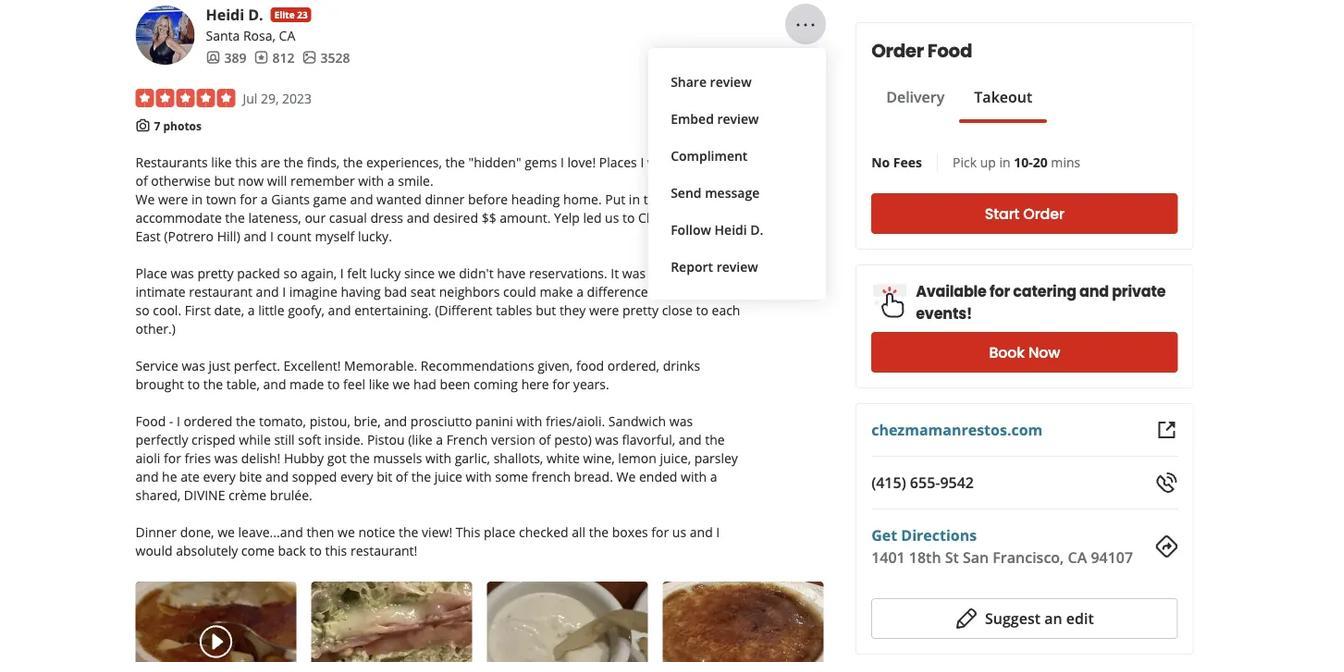 Task type: vqa. For each thing, say whether or not it's contained in the screenshot.
Hubby
yes



Task type: describe. For each thing, give the bounding box(es) containing it.
like inside restaurants like this are the finds, the experiences, the "hidden" gems i love!   places i wouldn't know of otherwise but now will remember with a smile. we were in town for a giants game and wanted dinner before heading home.  put in the filters to accommodate the lateness, our casual dress and desired $$ amount.  yelp led us to chez maman east (potrero hill) and i count myself lucky.
[[211, 154, 232, 171]]

start order button
[[872, 193, 1179, 234]]

a up wanted
[[388, 172, 395, 190]]

for inside service was just perfect. excellent! memorable.  recommendations given, food ordered, drinks brought to the table, and made to feel like we had been coming here for years.
[[553, 376, 570, 394]]

directions
[[902, 526, 978, 546]]

with down juice,
[[681, 469, 707, 486]]

heidi inside "button"
[[715, 221, 748, 239]]

we inside restaurants like this are the finds, the experiences, the "hidden" gems i love!   places i wouldn't know of otherwise but now will remember with a smile. we were in town for a giants game and wanted dinner before heading home.  put in the filters to accommodate the lateness, our casual dress and desired $$ amount.  yelp led us to chez maman east (potrero hill) and i count myself lucky.
[[136, 191, 155, 208]]

to down 'put'
[[623, 209, 635, 227]]

place
[[136, 265, 167, 282]]

ordered
[[184, 413, 233, 431]]

casual
[[329, 209, 367, 227]]

book
[[990, 342, 1025, 363]]

brulée.
[[270, 487, 313, 505]]

the right finds,
[[343, 154, 363, 171]]

suggest an edit button
[[872, 599, 1179, 640]]

table,
[[227, 376, 260, 394]]

i down lateness, at left
[[270, 228, 274, 245]]

ours
[[676, 283, 703, 301]]

follow heidi d. button
[[664, 211, 812, 248]]

for inside available for catering and private events!
[[990, 281, 1011, 302]]

yelp
[[554, 209, 580, 227]]

was up 'wine,' on the left bottom of the page
[[596, 431, 619, 449]]

order food
[[872, 38, 973, 64]]

suggest
[[986, 609, 1041, 629]]

us inside restaurants like this are the finds, the experiences, the "hidden" gems i love!   places i wouldn't know of otherwise but now will remember with a smile. we were in town for a giants game and wanted dinner before heading home.  put in the filters to accommodate the lateness, our casual dress and desired $$ amount.  yelp led us to chez maman east (potrero hill) and i count myself lucky.
[[605, 209, 620, 227]]

now
[[238, 172, 264, 190]]

friends element
[[206, 48, 247, 67]]

lemon
[[619, 450, 657, 468]]

shared,
[[136, 487, 181, 505]]

a down prosciutto
[[436, 431, 443, 449]]

0 horizontal spatial in
[[191, 191, 203, 208]]

were inside restaurants like this are the finds, the experiences, the "hidden" gems i love!   places i wouldn't know of otherwise but now will remember with a smile. we were in town for a giants game and wanted dinner before heading home.  put in the filters to accommodate the lateness, our casual dress and desired $$ amount.  yelp led us to chez maman east (potrero hill) and i count myself lucky.
[[158, 191, 188, 208]]

here
[[522, 376, 549, 394]]

was up 'flavorful,'
[[670, 413, 693, 431]]

follow
[[671, 221, 712, 239]]

report review button
[[664, 248, 812, 285]]

bite
[[239, 469, 262, 486]]

9542
[[941, 473, 975, 493]]

report
[[671, 258, 714, 276]]

pistou,
[[310, 413, 351, 431]]

made
[[290, 376, 324, 394]]

of inside restaurants like this are the finds, the experiences, the "hidden" gems i love!   places i wouldn't know of otherwise but now will remember with a smile. we were in town for a giants game and wanted dinner before heading home.  put in the filters to accommodate the lateness, our casual dress and desired $$ amount.  yelp led us to chez maman east (potrero hill) and i count myself lucky.
[[136, 172, 148, 190]]

remember
[[291, 172, 355, 190]]

place was pretty packed so again, i felt lucky since we didn't have reservations. it was a close-knit, intimate restaurant and i imagine having bad seat neighbors could make a difference but ours were so cool.  first date, a little goofy, and entertaining.   (different tables but they were pretty close to each other.)
[[136, 265, 741, 338]]

francisco,
[[993, 548, 1065, 568]]

service
[[136, 357, 178, 375]]

we inside service was just perfect. excellent! memorable.  recommendations given, food ordered, drinks brought to the table, and made to feel like we had been coming here for years.
[[393, 376, 410, 394]]

18th
[[910, 548, 942, 568]]

2 horizontal spatial but
[[652, 283, 672, 301]]

this
[[456, 524, 481, 542]]

juice,
[[660, 450, 691, 468]]

divine
[[184, 487, 225, 505]]

no
[[872, 153, 891, 171]]

will
[[267, 172, 287, 190]]

seat
[[411, 283, 436, 301]]

difference
[[587, 283, 649, 301]]

restaurants
[[136, 154, 208, 171]]

24 pencil v2 image
[[956, 608, 978, 630]]

delivery
[[887, 87, 945, 107]]

embed review button
[[664, 100, 812, 137]]

wanted
[[377, 191, 422, 208]]

restaurants like this are the finds, the experiences, the "hidden" gems i love!   places i wouldn't know of otherwise but now will remember with a smile. we were in town for a giants game and wanted dinner before heading home.  put in the filters to accommodate the lateness, our casual dress and desired $$ amount.  yelp led us to chez maman east (potrero hill) and i count myself lucky.
[[136, 154, 736, 245]]

7 photos
[[154, 119, 202, 134]]

are
[[261, 154, 280, 171]]

and inside service was just perfect. excellent! memorable.  recommendations given, food ordered, drinks brought to the table, and made to feel like we had been coming here for years.
[[263, 376, 286, 394]]

0 horizontal spatial order
[[872, 38, 925, 64]]

3528
[[321, 49, 350, 66]]

led
[[584, 209, 602, 227]]

review for embed review
[[718, 110, 759, 128]]

brought
[[136, 376, 184, 394]]

sandwich
[[609, 413, 667, 431]]

crisped
[[192, 431, 236, 449]]

each
[[712, 302, 741, 319]]

this inside dinner done, we leave...and then we notice the view!  this place checked all the boxes for us and i would absolutely come back to this restaurant!
[[325, 543, 347, 560]]

29,
[[261, 90, 279, 107]]

us inside dinner done, we leave...and then we notice the view!  this place checked all the boxes for us and i would absolutely come back to this restaurant!
[[673, 524, 687, 542]]

812
[[273, 49, 295, 66]]

the up parsley
[[706, 431, 725, 449]]

i right places
[[641, 154, 644, 171]]

with up juice
[[426, 450, 452, 468]]

didn't
[[459, 265, 494, 282]]

up
[[981, 153, 997, 171]]

white
[[547, 450, 580, 468]]

d. inside follow heidi d. "button"
[[751, 221, 764, 239]]

was inside service was just perfect. excellent! memorable.  recommendations given, food ordered, drinks brought to the table, and made to feel like we had been coming here for years.
[[182, 357, 205, 375]]

was right it
[[623, 265, 646, 282]]

drinks
[[663, 357, 701, 375]]

book now link
[[872, 332, 1179, 373]]

to left "feel"
[[328, 376, 340, 394]]

and up juice,
[[679, 431, 702, 449]]

lucky.
[[358, 228, 392, 245]]

get directions link
[[872, 526, 978, 546]]

and right hill) on the left top of page
[[244, 228, 267, 245]]

16 photos v2 image
[[302, 51, 317, 65]]

to right brought
[[188, 376, 200, 394]]

a down parsley
[[710, 469, 718, 486]]

24 phone v2 image
[[1156, 472, 1179, 494]]

st
[[946, 548, 960, 568]]

wouldn't
[[648, 154, 700, 171]]

with down garlic,
[[466, 469, 492, 486]]

menu image
[[795, 14, 817, 36]]

(different
[[435, 302, 493, 319]]

would
[[136, 543, 173, 560]]

we right the then
[[338, 524, 355, 542]]

389
[[224, 49, 247, 66]]

places
[[600, 154, 637, 171]]

they
[[560, 302, 586, 319]]

16 review v2 image
[[254, 51, 269, 65]]

while
[[239, 431, 271, 449]]

smile.
[[398, 172, 434, 190]]

the right got
[[350, 450, 370, 468]]

5 star rating image
[[136, 89, 236, 108]]

the inside service was just perfect. excellent! memorable.  recommendations given, food ordered, drinks brought to the table, and made to feel like we had been coming here for years.
[[203, 376, 223, 394]]

1 horizontal spatial food
[[928, 38, 973, 64]]

a left little
[[248, 302, 255, 319]]

compliment
[[671, 147, 748, 165]]

amount.
[[500, 209, 551, 227]]

juice
[[435, 469, 463, 486]]

fees
[[894, 153, 923, 171]]

photos element
[[302, 48, 350, 67]]

share
[[671, 73, 707, 91]]

a up lateness, at left
[[261, 191, 268, 208]]

0 vertical spatial so
[[284, 265, 298, 282]]

to inside "place was pretty packed so again, i felt lucky since we didn't have reservations. it was a close-knit, intimate restaurant and i imagine having bad seat neighbors could make a difference but ours were so cool.  first date, a little goofy, and entertaining.   (different tables but they were pretty close to each other.)"
[[696, 302, 709, 319]]

to up maman
[[705, 191, 717, 208]]

for inside the food - i ordered the tomato, pistou, brie, and prosciutto panini with fries/aioli. sandwich was perfectly crisped while still soft inside.  pistou (like a french version of pesto) was flavorful, and the aioli for fries was delish!   hubby got the mussels with garlic, shallots, white wine, lemon juice, parsley and he ate every bite and sopped every bit of the juice with some french bread.   we ended with a shared, divine crème brulée.
[[164, 450, 181, 468]]

like inside service was just perfect. excellent! memorable.  recommendations given, food ordered, drinks brought to the table, and made to feel like we had been coming here for years.
[[369, 376, 390, 394]]

review for share review
[[710, 73, 752, 91]]

otherwise
[[151, 172, 211, 190]]

put
[[606, 191, 626, 208]]

done,
[[180, 524, 214, 542]]

suggest an edit
[[986, 609, 1095, 629]]

send message button
[[664, 174, 812, 211]]

the left "view!"
[[399, 524, 419, 542]]

bread.
[[574, 469, 613, 486]]

2023
[[282, 90, 312, 107]]

photo of heidi d. image
[[136, 6, 195, 65]]



Task type: locate. For each thing, give the bounding box(es) containing it.
takeout tab panel
[[872, 123, 1048, 131]]

(potrero
[[164, 228, 214, 245]]

elite 23 link
[[271, 8, 312, 22]]

1 vertical spatial d.
[[751, 221, 764, 239]]

heidi up santa
[[206, 5, 244, 25]]

so up other.)
[[136, 302, 150, 319]]

and inside dinner done, we leave...and then we notice the view!  this place checked all the boxes for us and i would absolutely come back to this restaurant!
[[690, 524, 713, 542]]

restaurant!
[[351, 543, 418, 560]]

us right boxes
[[673, 524, 687, 542]]

1 vertical spatial heidi
[[715, 221, 748, 239]]

prosciutto
[[411, 413, 472, 431]]

we right 'since'
[[439, 265, 456, 282]]

1 horizontal spatial us
[[673, 524, 687, 542]]

1 horizontal spatial like
[[369, 376, 390, 394]]

fries/aioli.
[[546, 413, 605, 431]]

view!
[[422, 524, 453, 542]]

0 horizontal spatial us
[[605, 209, 620, 227]]

know
[[704, 154, 736, 171]]

home.
[[564, 191, 602, 208]]

ca down elite 23 link
[[279, 27, 295, 44]]

7
[[154, 119, 160, 134]]

0 horizontal spatial every
[[203, 469, 236, 486]]

every down got
[[341, 469, 373, 486]]

share review button
[[664, 63, 812, 100]]

d. down the send message button
[[751, 221, 764, 239]]

for inside restaurants like this are the finds, the experiences, the "hidden" gems i love!   places i wouldn't know of otherwise but now will remember with a smile. we were in town for a giants game and wanted dinner before heading home.  put in the filters to accommodate the lateness, our casual dress and desired $$ amount.  yelp led us to chez maman east (potrero hill) and i count myself lucky.
[[240, 191, 257, 208]]

0 vertical spatial were
[[158, 191, 188, 208]]

1 vertical spatial this
[[325, 543, 347, 560]]

for right boxes
[[652, 524, 669, 542]]

we left had
[[393, 376, 410, 394]]

with up version
[[517, 413, 543, 431]]

and up casual
[[350, 191, 373, 208]]

tab list
[[872, 86, 1048, 123]]

2 vertical spatial but
[[536, 302, 557, 319]]

east
[[136, 228, 161, 245]]

0 horizontal spatial food
[[136, 413, 166, 431]]

since
[[404, 265, 435, 282]]

the up dinner
[[446, 154, 465, 171]]

food inside the food - i ordered the tomato, pistou, brie, and prosciutto panini with fries/aioli. sandwich was perfectly crisped while still soft inside.  pistou (like a french version of pesto) was flavorful, and the aioli for fries was delish!   hubby got the mussels with garlic, shallots, white wine, lemon juice, parsley and he ate every bite and sopped every bit of the juice with some french bread.   we ended with a shared, divine crème brulée.
[[136, 413, 166, 431]]

16 friends v2 image
[[206, 51, 221, 65]]

the down just
[[203, 376, 223, 394]]

to inside dinner done, we leave...and then we notice the view!  this place checked all the boxes for us and i would absolutely come back to this restaurant!
[[310, 543, 322, 560]]

10-
[[1015, 153, 1034, 171]]

i
[[561, 154, 564, 171], [641, 154, 644, 171], [270, 228, 274, 245], [340, 265, 344, 282], [282, 283, 286, 301], [177, 413, 180, 431], [717, 524, 720, 542]]

0 horizontal spatial of
[[136, 172, 148, 190]]

1 vertical spatial us
[[673, 524, 687, 542]]

and down perfect.
[[263, 376, 286, 394]]

were up the accommodate
[[158, 191, 188, 208]]

of right "bit"
[[396, 469, 408, 486]]

message
[[705, 184, 760, 202]]

tab list containing delivery
[[872, 86, 1048, 123]]

1 horizontal spatial so
[[284, 265, 298, 282]]

events!
[[916, 303, 973, 324]]

1 horizontal spatial ca
[[1069, 548, 1088, 568]]

0 vertical spatial we
[[136, 191, 155, 208]]

the right are
[[284, 154, 304, 171]]

and up little
[[256, 283, 279, 301]]

a up they
[[577, 283, 584, 301]]

the right all
[[589, 524, 609, 542]]

0 horizontal spatial were
[[158, 191, 188, 208]]

0 vertical spatial of
[[136, 172, 148, 190]]

1 horizontal spatial were
[[590, 302, 619, 319]]

our
[[305, 209, 326, 227]]

ca inside 'elite 23 santa rosa, ca'
[[279, 27, 295, 44]]

0 vertical spatial like
[[211, 154, 232, 171]]

parsley
[[695, 450, 739, 468]]

boxes
[[612, 524, 648, 542]]

d. up rosa,
[[248, 5, 263, 25]]

were up each
[[706, 283, 736, 301]]

i inside the food - i ordered the tomato, pistou, brie, and prosciutto panini with fries/aioli. sandwich was perfectly crisped while still soft inside.  pistou (like a french version of pesto) was flavorful, and the aioli for fries was delish!   hubby got the mussels with garlic, shallots, white wine, lemon juice, parsley and he ate every bite and sopped every bit of the juice with some french bread.   we ended with a shared, divine crème brulée.
[[177, 413, 180, 431]]

embed review
[[671, 110, 759, 128]]

imagine
[[289, 283, 338, 301]]

but down close-
[[652, 283, 672, 301]]

0 vertical spatial heidi
[[206, 5, 244, 25]]

been
[[440, 376, 471, 394]]

lateness,
[[248, 209, 302, 227]]

review down follow heidi d. "button"
[[717, 258, 759, 276]]

"hidden"
[[469, 154, 522, 171]]

0 horizontal spatial like
[[211, 154, 232, 171]]

pick
[[953, 153, 977, 171]]

we inside the food - i ordered the tomato, pistou, brie, and prosciutto panini with fries/aioli. sandwich was perfectly crisped while still soft inside.  pistou (like a french version of pesto) was flavorful, and the aioli for fries was delish!   hubby got the mussels with garlic, shallots, white wine, lemon juice, parsley and he ate every bite and sopped every bit of the juice with some french bread.   we ended with a shared, divine crème brulée.
[[617, 469, 636, 486]]

(like
[[408, 431, 433, 449]]

tomato,
[[259, 413, 306, 431]]

french
[[447, 431, 488, 449]]

aioli
[[136, 450, 160, 468]]

us
[[605, 209, 620, 227], [673, 524, 687, 542]]

0 horizontal spatial pretty
[[198, 265, 234, 282]]

perfect.
[[234, 357, 280, 375]]

food up delivery
[[928, 38, 973, 64]]

2 vertical spatial review
[[717, 258, 759, 276]]

1 every from the left
[[203, 469, 236, 486]]

game
[[313, 191, 347, 208]]

menu
[[649, 48, 827, 300]]

1 horizontal spatial we
[[617, 469, 636, 486]]

1 vertical spatial but
[[652, 283, 672, 301]]

and down having
[[328, 302, 351, 319]]

2 every from the left
[[341, 469, 373, 486]]

with inside restaurants like this are the finds, the experiences, the "hidden" gems i love!   places i wouldn't know of otherwise but now will remember with a smile. we were in town for a giants game and wanted dinner before heading home.  put in the filters to accommodate the lateness, our casual dress and desired $$ amount.  yelp led us to chez maman east (potrero hill) and i count myself lucky.
[[358, 172, 384, 190]]

2 horizontal spatial in
[[1000, 153, 1011, 171]]

were down difference
[[590, 302, 619, 319]]

we up absolutely at the left of page
[[218, 524, 235, 542]]

like down memorable.
[[369, 376, 390, 394]]

for left catering
[[990, 281, 1011, 302]]

delish!
[[241, 450, 281, 468]]

accommodate
[[136, 209, 222, 227]]

elite
[[275, 9, 295, 21]]

catering
[[1014, 281, 1077, 302]]

make
[[540, 283, 573, 301]]

the up the 'while' on the left bottom
[[236, 413, 256, 431]]

7 photos link
[[154, 119, 202, 134]]

1401
[[872, 548, 906, 568]]

were
[[158, 191, 188, 208], [706, 283, 736, 301], [590, 302, 619, 319]]

restaurant
[[189, 283, 253, 301]]

pistou
[[367, 431, 405, 449]]

1 horizontal spatial d.
[[751, 221, 764, 239]]

1 vertical spatial like
[[369, 376, 390, 394]]

24 external link v2 image
[[1156, 419, 1179, 441]]

1 vertical spatial review
[[718, 110, 759, 128]]

for up he
[[164, 450, 181, 468]]

so left the again,
[[284, 265, 298, 282]]

0 vertical spatial us
[[605, 209, 620, 227]]

but inside restaurants like this are the finds, the experiences, the "hidden" gems i love!   places i wouldn't know of otherwise but now will remember with a smile. we were in town for a giants game and wanted dinner before heading home.  put in the filters to accommodate the lateness, our casual dress and desired $$ amount.  yelp led us to chez maman east (potrero hill) and i count myself lucky.
[[214, 172, 235, 190]]

food
[[577, 357, 605, 375]]

but down make at top left
[[536, 302, 557, 319]]

2 horizontal spatial were
[[706, 283, 736, 301]]

0 horizontal spatial but
[[214, 172, 235, 190]]

perfectly
[[136, 431, 188, 449]]

panini
[[476, 413, 513, 431]]

ca left 94107
[[1069, 548, 1088, 568]]

reviews element
[[254, 48, 295, 67]]

to down ours
[[696, 302, 709, 319]]

for
[[240, 191, 257, 208], [990, 281, 1011, 302], [553, 376, 570, 394], [164, 450, 181, 468], [652, 524, 669, 542]]

2 vertical spatial of
[[396, 469, 408, 486]]

i down parsley
[[717, 524, 720, 542]]

1 vertical spatial food
[[136, 413, 166, 431]]

so
[[284, 265, 298, 282], [136, 302, 150, 319]]

service was just perfect. excellent! memorable.  recommendations given, food ordered, drinks brought to the table, and made to feel like we had been coming here for years.
[[136, 357, 701, 394]]

dress
[[371, 209, 404, 227]]

i right -
[[177, 413, 180, 431]]

santa
[[206, 27, 240, 44]]

share review
[[671, 73, 752, 91]]

review up embed review button
[[710, 73, 752, 91]]

1 horizontal spatial every
[[341, 469, 373, 486]]

1 vertical spatial so
[[136, 302, 150, 319]]

1 horizontal spatial but
[[536, 302, 557, 319]]

0 vertical spatial review
[[710, 73, 752, 91]]

1 horizontal spatial order
[[1024, 204, 1065, 224]]

0 vertical spatial this
[[235, 154, 257, 171]]

we up east
[[136, 191, 155, 208]]

food - i ordered the tomato, pistou, brie, and prosciutto panini with fries/aioli. sandwich was perfectly crisped while still soft inside.  pistou (like a french version of pesto) was flavorful, and the aioli for fries was delish!   hubby got the mussels with garlic, shallots, white wine, lemon juice, parsley and he ate every bite and sopped every bit of the juice with some french bread.   we ended with a shared, divine crème brulée.
[[136, 413, 739, 505]]

of up white
[[539, 431, 551, 449]]

this inside restaurants like this are the finds, the experiences, the "hidden" gems i love!   places i wouldn't know of otherwise but now will remember with a smile. we were in town for a giants game and wanted dinner before heading home.  put in the filters to accommodate the lateness, our casual dress and desired $$ amount.  yelp led us to chez maman east (potrero hill) and i count myself lucky.
[[235, 154, 257, 171]]

23
[[297, 9, 308, 21]]

now
[[1029, 342, 1061, 363]]

with up wanted
[[358, 172, 384, 190]]

2 horizontal spatial of
[[539, 431, 551, 449]]

and up pistou
[[384, 413, 407, 431]]

ordered,
[[608, 357, 660, 375]]

1 vertical spatial order
[[1024, 204, 1065, 224]]

1 vertical spatial of
[[539, 431, 551, 449]]

review inside button
[[710, 73, 752, 91]]

the up hill) on the left top of page
[[225, 209, 245, 227]]

in
[[1000, 153, 1011, 171], [191, 191, 203, 208], [629, 191, 640, 208]]

dinner
[[136, 524, 177, 542]]

and right boxes
[[690, 524, 713, 542]]

this up now
[[235, 154, 257, 171]]

0 vertical spatial pretty
[[198, 265, 234, 282]]

1 horizontal spatial this
[[325, 543, 347, 560]]

review for report review
[[717, 258, 759, 276]]

of down restaurants
[[136, 172, 148, 190]]

0 horizontal spatial this
[[235, 154, 257, 171]]

i left felt
[[340, 265, 344, 282]]

ca inside "get directions 1401 18th st san francisco, ca 94107"
[[1069, 548, 1088, 568]]

1 horizontal spatial heidi
[[715, 221, 748, 239]]

us down 'put'
[[605, 209, 620, 227]]

and left private on the top right of page
[[1080, 281, 1110, 302]]

was up the intimate
[[171, 265, 194, 282]]

order right start
[[1024, 204, 1065, 224]]

like up town
[[211, 154, 232, 171]]

heidi down message
[[715, 221, 748, 239]]

0 horizontal spatial d.
[[248, 5, 263, 25]]

0 vertical spatial order
[[872, 38, 925, 64]]

0 horizontal spatial heidi
[[206, 5, 244, 25]]

16 camera v2 image
[[136, 119, 150, 133]]

for down now
[[240, 191, 257, 208]]

have
[[497, 265, 526, 282]]

rosa,
[[243, 27, 276, 44]]

i up little
[[282, 283, 286, 301]]

chezmamanrestos.com link
[[872, 420, 1043, 440]]

in right 'put'
[[629, 191, 640, 208]]

1 vertical spatial were
[[706, 283, 736, 301]]

mins
[[1052, 153, 1081, 171]]

0 vertical spatial ca
[[279, 27, 295, 44]]

heidi d.
[[206, 5, 263, 25]]

a left close-
[[649, 265, 657, 282]]

pretty up restaurant
[[198, 265, 234, 282]]

order up delivery
[[872, 38, 925, 64]]

sopped
[[292, 469, 337, 486]]

the up the chez
[[644, 191, 664, 208]]

this down the then
[[325, 543, 347, 560]]

1 horizontal spatial of
[[396, 469, 408, 486]]

and down aioli
[[136, 469, 159, 486]]

0 vertical spatial but
[[214, 172, 235, 190]]

1 vertical spatial ca
[[1069, 548, 1088, 568]]

wine,
[[583, 450, 615, 468]]

24 directions v2 image
[[1156, 536, 1179, 558]]

the left juice
[[412, 469, 431, 486]]

we down lemon
[[617, 469, 636, 486]]

version
[[491, 431, 536, 449]]

and down wanted
[[407, 209, 430, 227]]

it
[[611, 265, 619, 282]]

1 vertical spatial we
[[617, 469, 636, 486]]

was left just
[[182, 357, 205, 375]]

other.)
[[136, 320, 176, 338]]

review down share review button
[[718, 110, 759, 128]]

photos
[[163, 119, 202, 134]]

2 vertical spatial were
[[590, 302, 619, 319]]

0 vertical spatial d.
[[248, 5, 263, 25]]

i inside dinner done, we leave...and then we notice the view!  this place checked all the boxes for us and i would absolutely come back to this restaurant!
[[717, 524, 720, 542]]

0 horizontal spatial ca
[[279, 27, 295, 44]]

to down the then
[[310, 543, 322, 560]]

for inside dinner done, we leave...and then we notice the view!  this place checked all the boxes for us and i would absolutely come back to this restaurant!
[[652, 524, 669, 542]]

1 horizontal spatial pretty
[[623, 302, 659, 319]]

pick up in 10-20 mins
[[953, 153, 1081, 171]]

and inside available for catering and private events!
[[1080, 281, 1110, 302]]

i left the love!
[[561, 154, 564, 171]]

0 vertical spatial food
[[928, 38, 973, 64]]

felt
[[347, 265, 367, 282]]

close
[[662, 302, 693, 319]]

available
[[916, 281, 987, 302]]

tables
[[496, 302, 533, 319]]

all
[[572, 524, 586, 542]]

0 horizontal spatial so
[[136, 302, 150, 319]]

and up brulée. at left
[[266, 469, 289, 486]]

we
[[136, 191, 155, 208], [617, 469, 636, 486]]

years.
[[574, 376, 610, 394]]

order inside button
[[1024, 204, 1065, 224]]

1 horizontal spatial in
[[629, 191, 640, 208]]

we inside "place was pretty packed so again, i felt lucky since we didn't have reservations. it was a close-knit, intimate restaurant and i imagine having bad seat neighbors could make a difference but ours were so cool.  first date, a little goofy, and entertaining.   (different tables but they were pretty close to each other.)"
[[439, 265, 456, 282]]

in left town
[[191, 191, 203, 208]]

back
[[278, 543, 306, 560]]

but up town
[[214, 172, 235, 190]]

menu containing share review
[[649, 48, 827, 300]]

book now
[[990, 342, 1061, 363]]

little
[[258, 302, 285, 319]]

in right up
[[1000, 153, 1011, 171]]

0 horizontal spatial we
[[136, 191, 155, 208]]

for down given,
[[553, 376, 570, 394]]

notice
[[359, 524, 396, 542]]

neighbors
[[439, 283, 500, 301]]

1 vertical spatial pretty
[[623, 302, 659, 319]]

food left -
[[136, 413, 166, 431]]

absolutely
[[176, 543, 238, 560]]

ca
[[279, 27, 295, 44], [1069, 548, 1088, 568]]

was down "crisped"
[[214, 450, 238, 468]]



